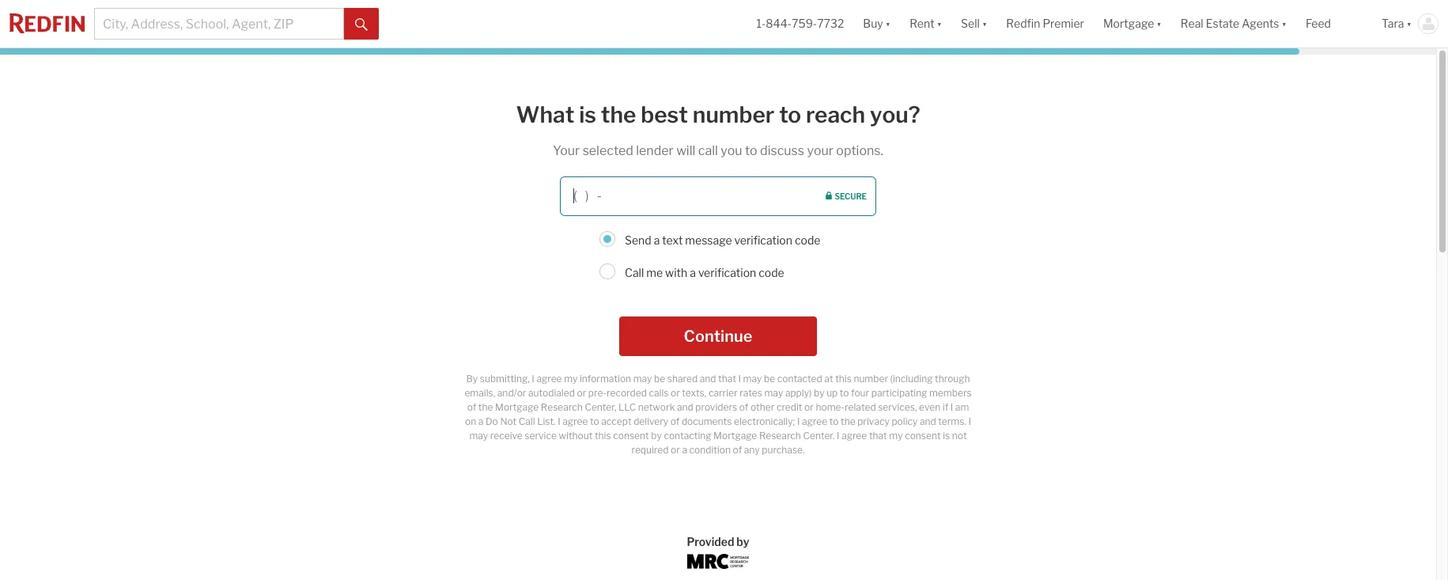 Task type: describe. For each thing, give the bounding box(es) containing it.
by
[[737, 535, 750, 548]]

0 vertical spatial to
[[780, 101, 802, 128]]

or
[[805, 401, 814, 413]]

participating
[[872, 387, 928, 399]]

home-related services link
[[816, 401, 916, 413]]

with
[[666, 266, 688, 279]]

provided
[[687, 535, 735, 548]]

▾ for rent ▾
[[937, 17, 943, 30]]

your
[[553, 143, 580, 158]]

agents
[[1243, 17, 1280, 30]]

feed button
[[1297, 0, 1373, 47]]

sell
[[962, 17, 980, 30]]

7732
[[818, 17, 845, 30]]

verification code for call me with a verification code
[[699, 266, 785, 279]]

mortgage ▾ button
[[1104, 0, 1162, 47]]

real estate agents ▾
[[1181, 17, 1288, 30]]

policy
[[892, 415, 918, 427]]

redfin
[[1007, 17, 1041, 30]]

credit
[[777, 401, 803, 413]]

research
[[760, 429, 802, 441]]

home-
[[816, 401, 845, 413]]

credit link
[[777, 401, 803, 413]]

759-
[[792, 17, 818, 30]]

mortgage inside dropdown button
[[1104, 17, 1155, 30]]

tara
[[1383, 17, 1405, 30]]

sell ▾ button
[[962, 0, 988, 47]]

▾ for buy ▾
[[886, 17, 891, 30]]

contacting mortgage research center link
[[664, 429, 833, 441]]

participating members other credit or home-related services privacy policy
[[751, 387, 972, 427]]

you
[[721, 143, 743, 158]]

services
[[879, 401, 916, 413]]

call me with a verification code
[[625, 266, 785, 279]]

rent ▾
[[910, 17, 943, 30]]

1 horizontal spatial a
[[690, 266, 696, 279]]

related
[[845, 401, 876, 413]]

rent ▾ button
[[901, 0, 952, 47]]

1-844-759-7732 link
[[757, 17, 845, 30]]

mortgage ▾ button
[[1094, 0, 1172, 47]]

me
[[647, 266, 663, 279]]

will
[[677, 143, 696, 158]]

estate
[[1207, 17, 1240, 30]]

privacy policy link
[[858, 415, 918, 427]]

submit search image
[[355, 18, 368, 31]]

5 ▾ from the left
[[1282, 17, 1288, 30]]

is
[[579, 101, 597, 128]]

▾ for tara ▾
[[1407, 17, 1413, 30]]

real estate agents ▾ button
[[1172, 0, 1297, 47]]

option group containing send a text message verification code
[[402, 228, 1035, 285]]

redfin premier button
[[997, 0, 1094, 47]]

premier
[[1043, 17, 1085, 30]]

feed
[[1307, 17, 1332, 30]]

text
[[663, 233, 683, 247]]

real
[[1181, 17, 1204, 30]]

privacy
[[858, 415, 890, 427]]

▾ for sell ▾
[[983, 17, 988, 30]]

0 vertical spatial a
[[654, 233, 660, 247]]

844-
[[766, 17, 792, 30]]

sell ▾
[[962, 17, 988, 30]]

rent ▾ button
[[910, 0, 943, 47]]

continue button
[[620, 316, 817, 356]]

the
[[601, 101, 637, 128]]

message
[[686, 233, 732, 247]]

your options.
[[808, 143, 884, 158]]



Task type: vqa. For each thing, say whether or not it's contained in the screenshot.
second request from the left
no



Task type: locate. For each thing, give the bounding box(es) containing it.
6 ▾ from the left
[[1407, 17, 1413, 30]]

4 ▾ from the left
[[1157, 17, 1162, 30]]

provided by
[[687, 535, 750, 548]]

3 ▾ from the left
[[983, 17, 988, 30]]

rent
[[910, 17, 935, 30]]

1 vertical spatial verification code
[[699, 266, 785, 279]]

number
[[693, 101, 775, 128]]

0 horizontal spatial mortgage
[[714, 429, 758, 441]]

0 horizontal spatial to
[[746, 143, 758, 158]]

to up discuss
[[780, 101, 802, 128]]

▾ right sell
[[983, 17, 988, 30]]

contacting
[[664, 429, 712, 441]]

1 horizontal spatial to
[[780, 101, 802, 128]]

▾ right the rent
[[937, 17, 943, 30]]

option group
[[402, 228, 1035, 285]]

0 horizontal spatial a
[[654, 233, 660, 247]]

▾ left real
[[1157, 17, 1162, 30]]

real estate agents ▾ link
[[1181, 0, 1288, 47]]

center
[[804, 429, 833, 441]]

verification code right message
[[735, 233, 821, 247]]

continue
[[684, 327, 753, 346]]

mortgage down 'other'
[[714, 429, 758, 441]]

verification code down send a text message verification code
[[699, 266, 785, 279]]

discuss
[[761, 143, 805, 158]]

1 ▾ from the left
[[886, 17, 891, 30]]

terms
[[939, 415, 965, 427]]

what is the best number to reach you?
[[516, 101, 921, 128]]

0 vertical spatial mortgage
[[1104, 17, 1155, 30]]

terms contacting mortgage research center
[[664, 415, 965, 441]]

mortgage inside terms contacting mortgage research center
[[714, 429, 758, 441]]

1 vertical spatial a
[[690, 266, 696, 279]]

selected
[[583, 143, 634, 158]]

buy ▾
[[864, 17, 891, 30]]

mortgage ▾
[[1104, 17, 1162, 30]]

lender
[[636, 143, 674, 158]]

to right you
[[746, 143, 758, 158]]

1 vertical spatial mortgage
[[714, 429, 758, 441]]

sell ▾ button
[[952, 0, 997, 47]]

buy ▾ button
[[864, 0, 891, 47]]

terms link
[[939, 415, 965, 427]]

▾ right buy
[[886, 17, 891, 30]]

call
[[625, 266, 644, 279]]

a left text
[[654, 233, 660, 247]]

0 vertical spatial verification code
[[735, 233, 821, 247]]

mortgage left real
[[1104, 17, 1155, 30]]

what
[[516, 101, 575, 128]]

1 vertical spatial to
[[746, 143, 758, 158]]

send a text message verification code
[[625, 233, 821, 247]]

▾ right tara
[[1407, 17, 1413, 30]]

mortgage
[[1104, 17, 1155, 30], [714, 429, 758, 441]]

participating members link
[[872, 387, 972, 399]]

a right with
[[690, 266, 696, 279]]

What is the best number to reach you? telephone field
[[560, 176, 877, 216]]

verification code for send a text message verification code
[[735, 233, 821, 247]]

tara ▾
[[1383, 17, 1413, 30]]

redfin premier
[[1007, 17, 1085, 30]]

City, Address, School, Agent, ZIP search field
[[94, 8, 344, 40]]

buy
[[864, 17, 884, 30]]

▾ right agents
[[1282, 17, 1288, 30]]

1 horizontal spatial mortgage
[[1104, 17, 1155, 30]]

reach you?
[[806, 101, 921, 128]]

send
[[625, 233, 652, 247]]

to
[[780, 101, 802, 128], [746, 143, 758, 158]]

1-
[[757, 17, 766, 30]]

members
[[930, 387, 972, 399]]

1-844-759-7732
[[757, 17, 845, 30]]

▾
[[886, 17, 891, 30], [937, 17, 943, 30], [983, 17, 988, 30], [1157, 17, 1162, 30], [1282, 17, 1288, 30], [1407, 17, 1413, 30]]

best
[[641, 101, 688, 128]]

your selected lender will call you to discuss your options.
[[553, 143, 884, 158]]

buy ▾ button
[[854, 0, 901, 47]]

verification code
[[735, 233, 821, 247], [699, 266, 785, 279]]

a
[[654, 233, 660, 247], [690, 266, 696, 279]]

mortgage research center image
[[688, 554, 749, 569]]

other
[[751, 401, 775, 413]]

▾ for mortgage ▾
[[1157, 17, 1162, 30]]

2 ▾ from the left
[[937, 17, 943, 30]]

call
[[699, 143, 718, 158]]



